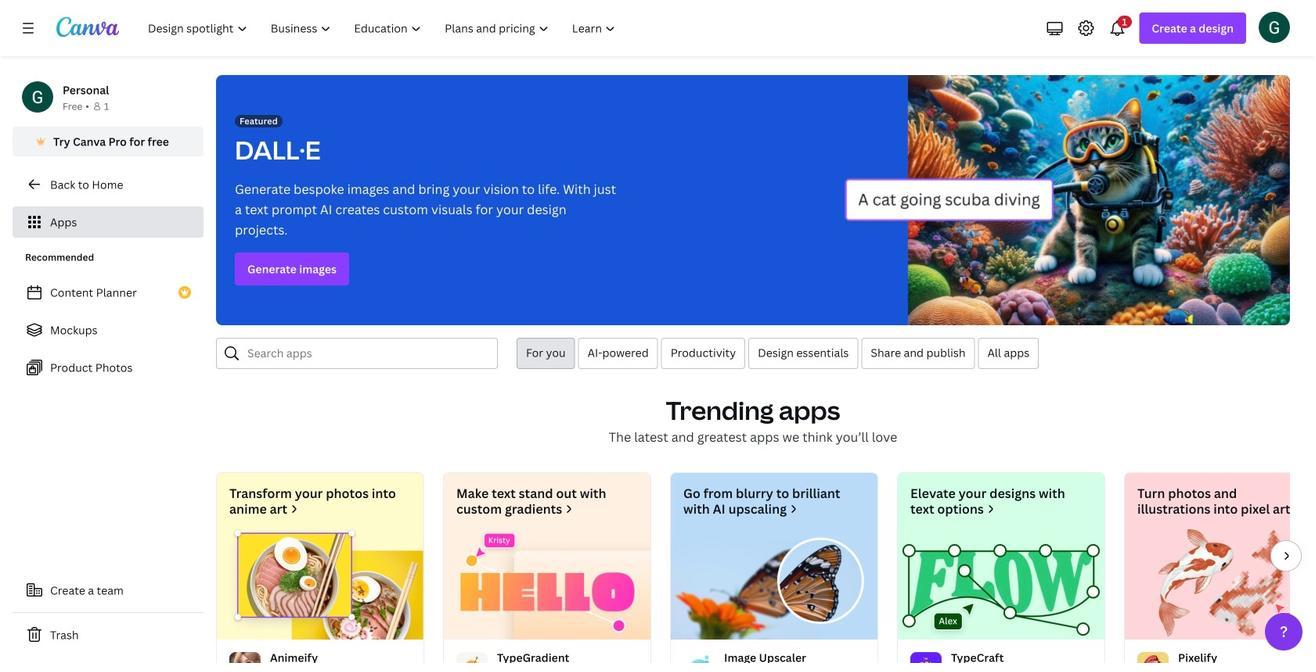 Task type: locate. For each thing, give the bounding box(es) containing it.
top level navigation element
[[138, 13, 629, 44]]

typegradient image
[[444, 530, 651, 640]]

list
[[13, 277, 204, 384]]

image upscaler image
[[671, 530, 878, 640]]

an image with a cursor next to a text box containing the prompt "a cat going scuba diving" to generate an image. the generated image of a cat doing scuba diving is behind the text box. image
[[845, 75, 1290, 326]]

pixelify image
[[1125, 530, 1315, 640]]



Task type: vqa. For each thing, say whether or not it's contained in the screenshot.
'main' Menu Bar
no



Task type: describe. For each thing, give the bounding box(es) containing it.
typecraft image
[[898, 530, 1105, 640]]

Input field to search for apps search field
[[247, 339, 488, 369]]

animeify image
[[217, 530, 424, 640]]

greg robinson image
[[1259, 12, 1290, 43]]



